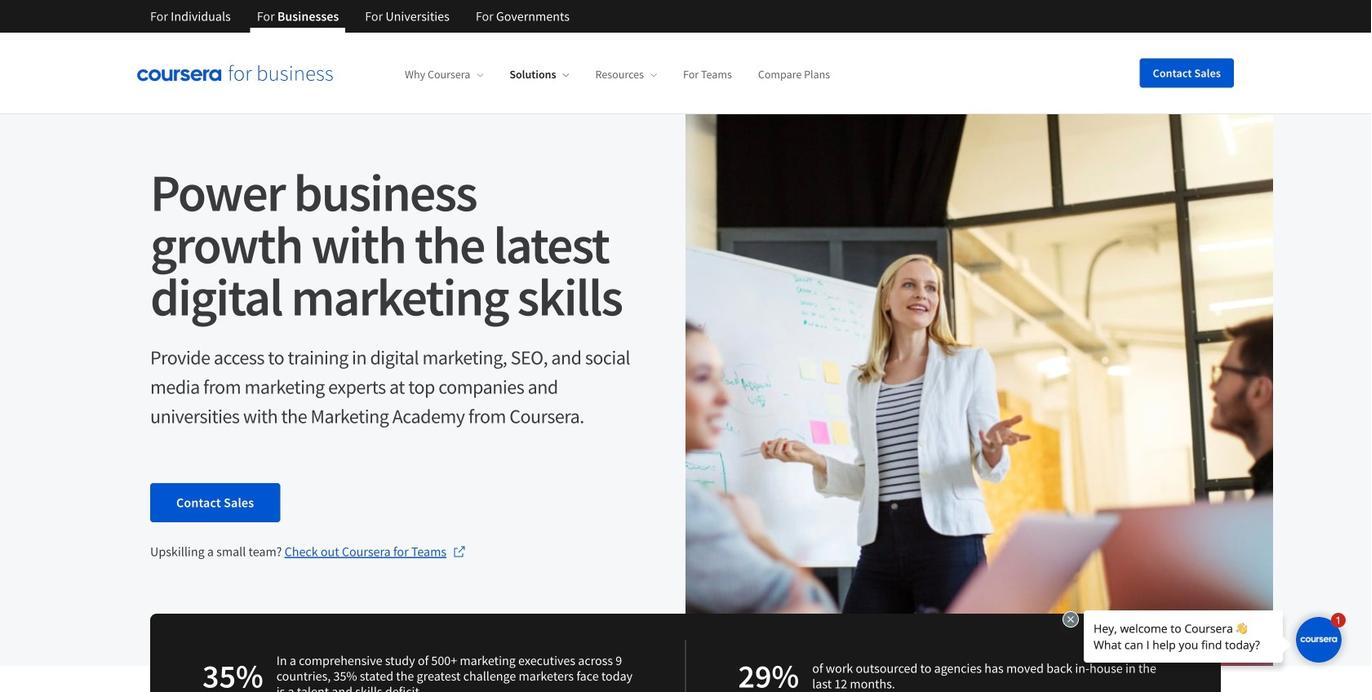 Task type: locate. For each thing, give the bounding box(es) containing it.
coursera for business image
[[137, 65, 333, 81]]

banner navigation
[[137, 0, 583, 33]]



Task type: vqa. For each thing, say whether or not it's contained in the screenshot.
High level of written and spoken English dropdown button
no



